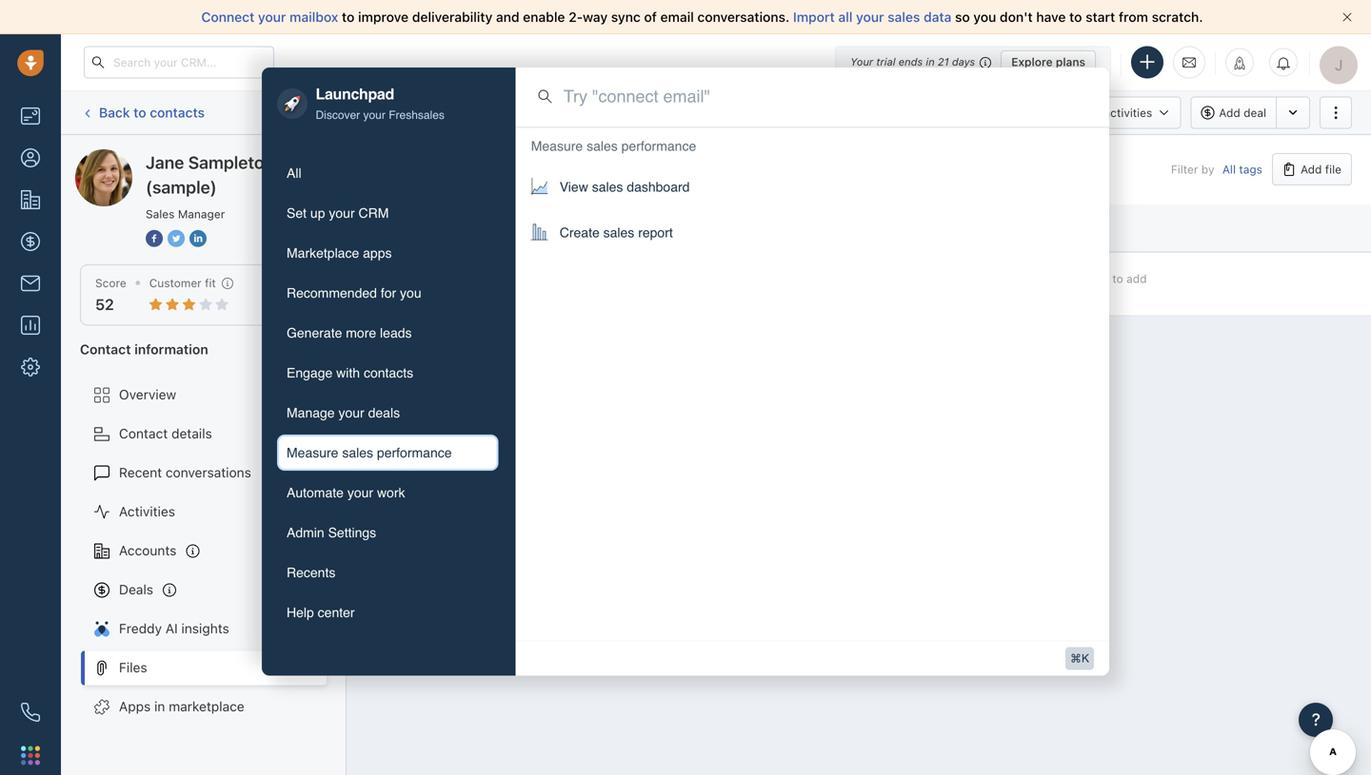 Task type: vqa. For each thing, say whether or not it's contained in the screenshot.
'Apps in marketplace' at left bottom
yes



Task type: locate. For each thing, give the bounding box(es) containing it.
your trial ends in 21 days
[[850, 56, 975, 68]]

you right the for
[[400, 285, 421, 301]]

measure inside "button"
[[287, 445, 338, 461]]

sales inside heading
[[587, 138, 618, 154]]

0 vertical spatial contact
[[80, 342, 131, 357]]

performance inside "button"
[[377, 445, 452, 461]]

1 horizontal spatial add
[[1300, 163, 1322, 176]]

contact up recent
[[119, 426, 168, 442]]

back to contacts link
[[80, 98, 206, 128]]

you inside button
[[400, 285, 421, 301]]

call
[[702, 106, 722, 119]]

Search your CRM... text field
[[84, 46, 274, 79]]

add deal
[[1219, 106, 1266, 119]]

1 vertical spatial you
[[400, 285, 421, 301]]

to right back
[[134, 105, 146, 120]]

discover
[[316, 108, 360, 122]]

file
[[1325, 163, 1341, 176]]

jane
[[146, 152, 184, 173]]

all tags link
[[1222, 163, 1262, 176]]

refresh.
[[777, 106, 819, 119]]

call button
[[673, 97, 732, 129]]

manager
[[178, 208, 225, 221]]

connect your mailbox link
[[201, 9, 342, 25]]

activities
[[119, 504, 175, 520]]

measure for measure sales performance "button"
[[287, 445, 338, 461]]

performance inside heading
[[621, 138, 696, 154]]

files
[[489, 275, 513, 289]]

all right the by
[[1222, 163, 1236, 176]]

your right all at the top of the page
[[856, 9, 884, 25]]

1 horizontal spatial in
[[926, 56, 935, 68]]

0 horizontal spatial you
[[400, 285, 421, 301]]

how to attach files to contacts? link
[[409, 274, 584, 294]]

your left 'work'
[[347, 485, 373, 501]]

add left file
[[1300, 163, 1322, 176]]

to left start
[[1069, 9, 1082, 25]]

your inside button
[[329, 205, 355, 221]]

tags
[[1239, 163, 1262, 176]]

measure sales performance heading
[[531, 137, 696, 156], [531, 137, 696, 156]]

measure sales performance inside "button"
[[287, 445, 452, 461]]

recent conversations
[[119, 465, 251, 481]]

explore plans
[[1011, 55, 1085, 69]]

add
[[1219, 106, 1240, 119], [1300, 163, 1322, 176]]

click left add
[[1083, 272, 1109, 286]]

1 vertical spatial sales
[[146, 208, 175, 221]]

sales for sales activities
[[1072, 106, 1101, 119]]

mailbox
[[289, 9, 338, 25]]

of
[[644, 9, 657, 25]]

measure sales performance
[[531, 138, 696, 154], [531, 138, 696, 154], [287, 445, 452, 461]]

in right 'apps'
[[154, 699, 165, 715]]

to left add
[[1112, 272, 1123, 286]]

manage your deals
[[287, 405, 400, 421]]

all
[[838, 9, 853, 25]]

1 horizontal spatial contacts
[[364, 365, 413, 381]]

1 horizontal spatial all
[[1222, 163, 1236, 176]]

and
[[496, 9, 519, 25]]

to right how
[[437, 275, 448, 289]]

accounts
[[119, 543, 176, 559]]

0 horizontal spatial in
[[154, 699, 165, 715]]

create sales report
[[560, 225, 673, 240]]

files
[[119, 660, 147, 676]]

view
[[560, 179, 588, 195]]

contact for contact details
[[119, 426, 168, 442]]

marketplace apps button
[[277, 235, 499, 271]]

you
[[973, 9, 996, 25], [400, 285, 421, 301]]

0 vertical spatial contacts
[[150, 105, 205, 120]]

contacts for back to contacts
[[150, 105, 205, 120]]

your
[[850, 56, 873, 68]]

have
[[1036, 9, 1066, 25]]

facebook circled image
[[146, 229, 163, 249]]

overview
[[119, 387, 176, 403]]

1 vertical spatial contacts
[[364, 365, 413, 381]]

52 button
[[95, 296, 114, 314]]

ends
[[898, 56, 923, 68]]

marketplace
[[169, 699, 244, 715]]

all button
[[277, 155, 499, 191]]

to inside back to contacts link
[[134, 105, 146, 120]]

all up set
[[287, 165, 301, 181]]

activities
[[1104, 106, 1152, 119]]

21
[[938, 56, 949, 68]]

back
[[99, 105, 130, 120]]

in left 21
[[926, 56, 935, 68]]

launchpad
[[316, 85, 394, 103]]

back to contacts
[[99, 105, 205, 120]]

recommended for you
[[287, 285, 421, 301]]

0 vertical spatial sales
[[1072, 106, 1101, 119]]

0 vertical spatial add
[[1219, 106, 1240, 119]]

sales inside "button"
[[342, 445, 373, 461]]

your down launchpad
[[363, 108, 385, 122]]

click right call at the right top
[[733, 106, 760, 119]]

twitter circled image
[[168, 229, 185, 249]]

to left refresh.
[[763, 106, 774, 119]]

freshsales
[[389, 108, 445, 122]]

2-
[[569, 9, 583, 25]]

updates available. click to refresh.
[[631, 106, 819, 119]]

1 vertical spatial contact
[[119, 426, 168, 442]]

add left deal
[[1219, 106, 1240, 119]]

you right the so
[[973, 9, 996, 25]]

call link
[[673, 97, 732, 129]]

0 horizontal spatial contacts
[[150, 105, 205, 120]]

your right up
[[329, 205, 355, 221]]

contacts inside button
[[364, 365, 413, 381]]

settings
[[328, 525, 376, 541]]

from
[[1119, 9, 1148, 25]]

0 horizontal spatial sales
[[146, 208, 175, 221]]

measure for list of options list box
[[531, 138, 583, 154]]

add inside button
[[1219, 106, 1240, 119]]

list of options list box
[[516, 127, 1109, 256]]

customer
[[149, 277, 202, 290]]

ai
[[165, 621, 178, 637]]

sales left activities at right top
[[1072, 106, 1101, 119]]

help center button
[[277, 595, 499, 631]]

sales
[[888, 9, 920, 25], [587, 138, 618, 154], [587, 138, 618, 154], [592, 179, 623, 195], [603, 225, 634, 240], [342, 445, 373, 461]]

admin settings button
[[277, 515, 499, 551]]

set
[[287, 205, 307, 221]]

to inside updates available. click to refresh. link
[[763, 106, 774, 119]]

add for add file
[[1300, 163, 1322, 176]]

1 horizontal spatial click
[[1083, 272, 1109, 286]]

for
[[381, 285, 396, 301]]

engage with contacts button
[[277, 355, 499, 391]]

launchpad discover your freshsales
[[316, 85, 445, 122]]

click
[[733, 106, 760, 119], [1083, 272, 1109, 286]]

view sales dashboard
[[560, 179, 690, 195]]

0 vertical spatial you
[[973, 9, 996, 25]]

contact down 52
[[80, 342, 131, 357]]

measure inside heading
[[531, 138, 583, 154]]

measure sales performance inside list of options list box
[[531, 138, 696, 154]]

1 horizontal spatial you
[[973, 9, 996, 25]]

connect
[[201, 9, 255, 25]]

(sample)
[[146, 177, 217, 198]]

performance for measure sales performance "button"
[[377, 445, 452, 461]]

conversations.
[[697, 9, 790, 25]]

0 vertical spatial click
[[733, 106, 760, 119]]

0 horizontal spatial add
[[1219, 106, 1240, 119]]

click to add
[[1083, 272, 1147, 286]]

0 horizontal spatial all
[[287, 165, 301, 181]]

1 vertical spatial add
[[1300, 163, 1322, 176]]

recents
[[287, 565, 335, 581]]

automate
[[287, 485, 344, 501]]

tab list
[[277, 155, 499, 631]]

phone element
[[11, 694, 50, 732]]

add inside button
[[1300, 163, 1322, 176]]

email button
[[596, 97, 664, 129]]

performance for list of options list box
[[621, 138, 696, 154]]

your inside launchpad discover your freshsales
[[363, 108, 385, 122]]

sales up the facebook circled image
[[146, 208, 175, 221]]

1 horizontal spatial sales
[[1072, 106, 1101, 119]]

contacts down the search your crm... text box
[[150, 105, 205, 120]]

days
[[952, 56, 975, 68]]

fit
[[205, 277, 216, 290]]

contacts
[[150, 105, 205, 120], [364, 365, 413, 381]]

contacts down "generate more leads" button
[[364, 365, 413, 381]]



Task type: describe. For each thing, give the bounding box(es) containing it.
to right files
[[516, 275, 527, 289]]

add file button
[[1272, 153, 1352, 186]]

recents button
[[277, 555, 499, 591]]

phone image
[[21, 704, 40, 723]]

owner
[[673, 224, 710, 234]]

available.
[[680, 106, 730, 119]]

explore
[[1011, 55, 1053, 69]]

help center
[[287, 605, 355, 621]]

linkedin circled image
[[189, 229, 207, 249]]

leads
[[380, 325, 412, 341]]

contact details
[[119, 426, 212, 442]]

data
[[924, 9, 951, 25]]

marketplace
[[287, 245, 359, 261]]

to right 'mailbox'
[[342, 9, 355, 25]]

insights
[[181, 621, 229, 637]]

measure sales performance for list of options list box
[[531, 138, 696, 154]]

admin settings
[[287, 525, 376, 541]]

your left "deals"
[[338, 405, 364, 421]]

generate more leads button
[[277, 315, 499, 351]]

details
[[171, 426, 212, 442]]

0 horizontal spatial click
[[733, 106, 760, 119]]

add file
[[1300, 163, 1341, 176]]

freddy ai insights
[[119, 621, 229, 637]]

sales for sales manager
[[146, 208, 175, 221]]

recommended
[[287, 285, 377, 301]]

email
[[660, 9, 694, 25]]

close image
[[1342, 12, 1352, 22]]

updates available. click to refresh. link
[[604, 95, 828, 130]]

deals
[[119, 582, 153, 598]]

add
[[1126, 272, 1147, 286]]

0 vertical spatial in
[[926, 56, 935, 68]]

press-command-k-to-open-and-close element
[[1065, 648, 1094, 671]]

1 vertical spatial click
[[1083, 272, 1109, 286]]

scratch.
[[1152, 9, 1203, 25]]

customer fit
[[149, 277, 216, 290]]

updates
[[631, 106, 677, 119]]

deal
[[1244, 106, 1266, 119]]

how to attach files to contacts?
[[409, 275, 584, 289]]

apps
[[119, 699, 151, 715]]

1 vertical spatial in
[[154, 699, 165, 715]]

recommended for you button
[[277, 275, 499, 311]]

way
[[583, 9, 608, 25]]

apps
[[363, 245, 392, 261]]

crm
[[358, 205, 389, 221]]

contact information
[[80, 342, 208, 357]]

measure sales performance button
[[277, 435, 499, 471]]

automate your work
[[287, 485, 405, 501]]

deals
[[368, 405, 400, 421]]

contact for contact information
[[80, 342, 131, 357]]

sampleton
[[188, 152, 274, 173]]

sync
[[611, 9, 641, 25]]

email image
[[1182, 55, 1196, 70]]

jane sampleton (sample)
[[146, 152, 274, 198]]

measure sales performance heading inside list of options list box
[[531, 137, 696, 156]]

score
[[95, 277, 126, 290]]

by
[[1201, 163, 1214, 176]]

conversations
[[166, 465, 251, 481]]

freddy
[[119, 621, 162, 637]]

contacts?
[[530, 275, 584, 289]]

filter
[[1171, 163, 1198, 176]]

filter by all tags
[[1171, 163, 1262, 176]]

apps in marketplace
[[119, 699, 244, 715]]

sales activities
[[1072, 106, 1152, 119]]

connect your mailbox to improve deliverability and enable 2-way sync of email conversations. import all your sales data so you don't have to start from scratch.
[[201, 9, 1203, 25]]

report
[[638, 225, 673, 240]]

attach
[[451, 275, 486, 289]]

work
[[377, 485, 405, 501]]

set up your crm button
[[277, 195, 499, 231]]

add for add deal
[[1219, 106, 1240, 119]]

with
[[336, 365, 360, 381]]

import all your sales data link
[[793, 9, 955, 25]]

import
[[793, 9, 835, 25]]

don't
[[1000, 9, 1033, 25]]

manage your deals button
[[277, 395, 499, 431]]

dashboard
[[627, 179, 690, 195]]

explore plans link
[[1001, 50, 1096, 73]]

Try "connect email" field
[[563, 84, 1086, 109]]

freshworks switcher image
[[21, 747, 40, 766]]

so
[[955, 9, 970, 25]]

create
[[560, 225, 600, 240]]

all inside button
[[287, 165, 301, 181]]

measure sales performance for measure sales performance "button"
[[287, 445, 452, 461]]

manage
[[287, 405, 335, 421]]

engage with contacts
[[287, 365, 413, 381]]

center
[[318, 605, 355, 621]]

your left 'mailbox'
[[258, 9, 286, 25]]

⌘
[[1070, 653, 1082, 666]]

help
[[287, 605, 314, 621]]

generate
[[287, 325, 342, 341]]

more
[[346, 325, 376, 341]]

tab list containing all
[[277, 155, 499, 631]]

contacts for engage with contacts
[[364, 365, 413, 381]]

score 52
[[95, 277, 126, 314]]

deliverability
[[412, 9, 492, 25]]



